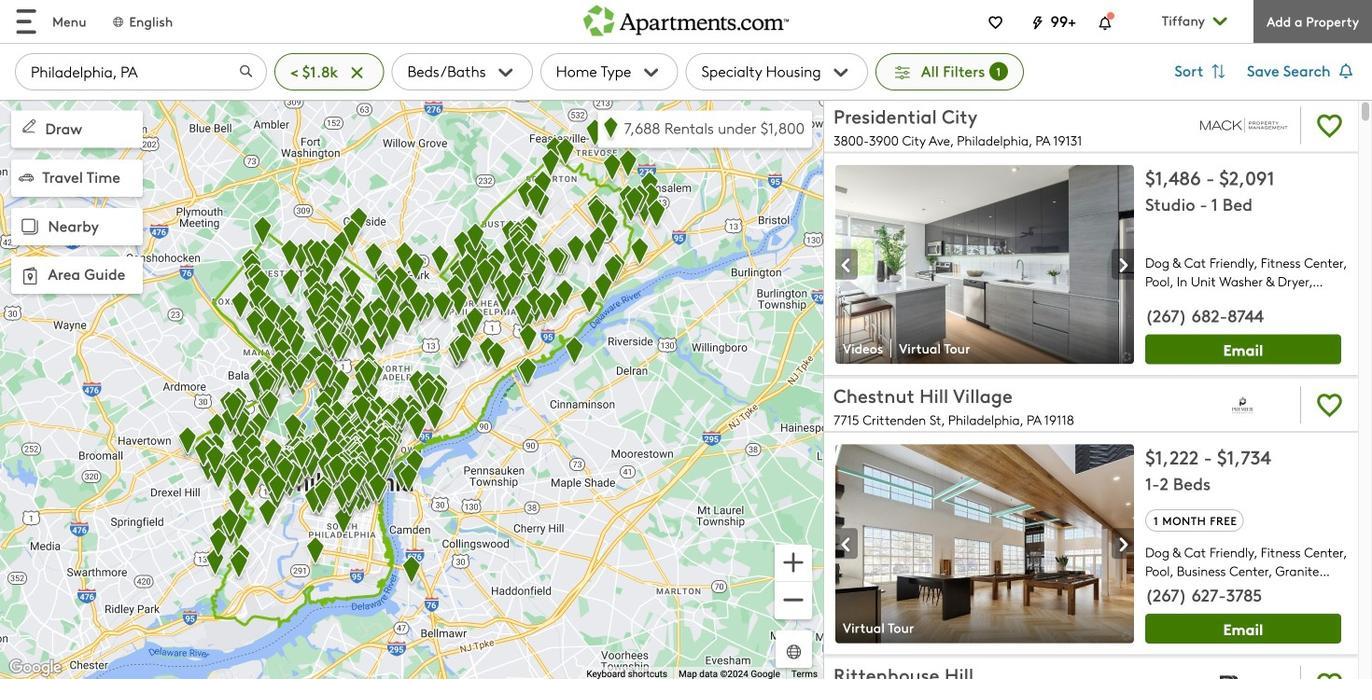 Task type: vqa. For each thing, say whether or not it's contained in the screenshot.
Post Brothers image
yes



Task type: describe. For each thing, give the bounding box(es) containing it.
google image
[[5, 656, 66, 679]]

0 vertical spatial margin image
[[19, 116, 39, 137]]

apartments.com logo image
[[583, 0, 789, 36]]

satellite view image
[[783, 642, 805, 663]]

building photo - chestnut hill village image
[[835, 444, 1134, 644]]

interior photo - presidential city image
[[835, 165, 1134, 364]]

margin image
[[17, 214, 43, 240]]

Location or Point of Interest text field
[[15, 53, 267, 91]]

mack property management image
[[1199, 103, 1289, 148]]

map region
[[0, 99, 823, 679]]



Task type: locate. For each thing, give the bounding box(es) containing it.
placard image image
[[835, 250, 858, 281], [1112, 250, 1134, 281], [835, 530, 858, 560], [1112, 530, 1134, 560]]

2 vertical spatial margin image
[[17, 263, 43, 290]]

1 vertical spatial margin image
[[19, 170, 34, 185]]

post brothers image
[[1199, 662, 1289, 679]]

margin image
[[19, 116, 39, 137], [19, 170, 34, 185], [17, 263, 43, 290]]



